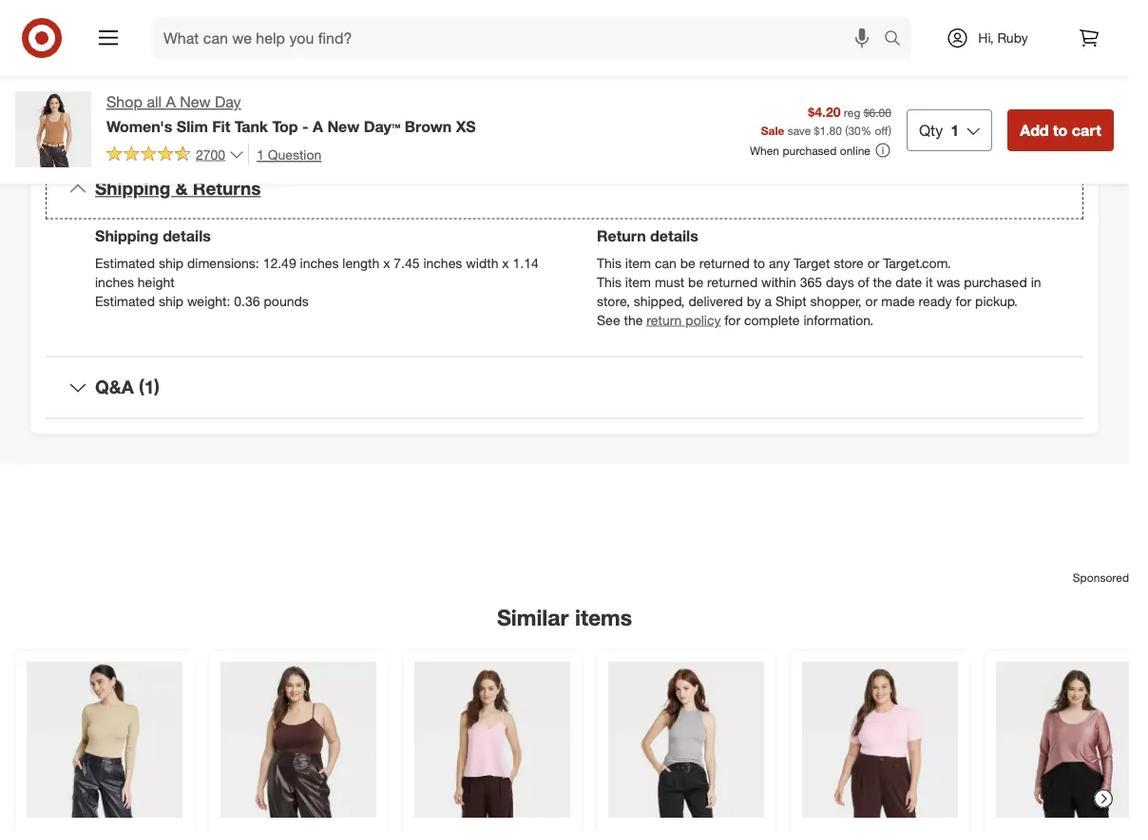 Task type: vqa. For each thing, say whether or not it's contained in the screenshot.
review to the top
no



Task type: locate. For each thing, give the bounding box(es) containing it.
days
[[827, 274, 855, 291]]

save
[[788, 123, 812, 137]]

question
[[268, 146, 322, 162]]

1 question
[[257, 146, 322, 162]]

target
[[794, 255, 831, 271]]

the
[[874, 274, 893, 291], [624, 312, 643, 329]]

0 horizontal spatial purchased
[[783, 143, 837, 157]]

polyester
[[192, 87, 247, 103]]

complete
[[745, 312, 800, 329]]

or up of
[[868, 255, 880, 271]]

brown
[[405, 117, 452, 135]]

1 horizontal spatial details
[[651, 227, 699, 246]]

inches right 7.45
[[424, 255, 463, 271]]

qty 1
[[920, 121, 960, 139]]

made
[[882, 293, 916, 310]]

this down return
[[597, 255, 622, 271]]

return details this item can be returned to any target store or target.com. this item must be returned within 365 days of the date it was purchased in store, shipped, delivered by a shipt shopper, or made ready for pickup. see the return policy for complete information.
[[597, 227, 1042, 329]]

0 horizontal spatial a
[[166, 93, 176, 111]]

0 vertical spatial estimated
[[95, 255, 155, 271]]

weight:
[[187, 293, 231, 310]]

2 horizontal spatial inches
[[424, 255, 463, 271]]

pounds
[[264, 293, 309, 310]]

details up can
[[651, 227, 699, 246]]

women's long sleeve slim fit crewneck t-shirt - a new day™ tan xs image
[[27, 663, 183, 819]]

details
[[163, 227, 211, 246], [651, 227, 699, 246]]

a inside return details this item can be returned to any target store or target.com. this item must be returned within 365 days of the date it was purchased in store, shipped, delivered by a shipt shopper, or made ready for pickup. see the return policy for complete information.
[[765, 293, 772, 310]]

new up slim
[[180, 93, 211, 111]]

for down delivered
[[725, 312, 741, 329]]

details inside return details this item can be returned to any target store or target.com. this item must be returned within 365 days of the date it was purchased in store, shipped, delivered by a shipt shopper, or made ready for pickup. see the return policy for complete information.
[[651, 227, 699, 246]]

item left can
[[626, 255, 652, 271]]

ship up height
[[159, 255, 184, 271]]

0 vertical spatial item
[[626, 255, 652, 271]]

be right can
[[681, 255, 696, 271]]

a right -
[[313, 117, 323, 135]]

(1)
[[139, 377, 160, 399]]

1 vertical spatial 1
[[257, 146, 264, 162]]

x left 1.14
[[502, 255, 509, 271]]

shop all a new day women's slim fit tank top - a new day™ brown xs
[[107, 93, 476, 135]]

0 horizontal spatial the
[[624, 312, 643, 329]]

add to cart button
[[1008, 109, 1115, 151]]

estimated down height
[[95, 293, 155, 310]]

0 horizontal spatial details
[[163, 227, 211, 246]]

within
[[762, 274, 797, 291]]

2 estimated from the top
[[95, 293, 155, 310]]

1 vertical spatial ship
[[159, 293, 184, 310]]

inches right "12.49"
[[300, 255, 339, 271]]

purchased down $
[[783, 143, 837, 157]]

2700 link
[[107, 143, 245, 167]]

1 horizontal spatial a
[[765, 293, 772, 310]]

to right the add
[[1054, 121, 1068, 139]]

a inside dropdown button
[[119, 10, 129, 32]]

a right by
[[765, 293, 772, 310]]

1 horizontal spatial the
[[874, 274, 893, 291]]

0 vertical spatial for
[[956, 293, 972, 310]]

ship
[[159, 255, 184, 271], [159, 293, 184, 310]]

1 vertical spatial shipping
[[95, 227, 159, 246]]

shipt
[[776, 293, 807, 310]]

ready
[[919, 293, 953, 310]]

1 details from the left
[[163, 227, 211, 246]]

women's slim fit short sleeve seamless baby t-shirt - a new day™ pink 3x image
[[803, 663, 959, 819]]

1 vertical spatial to
[[754, 255, 766, 271]]

shipping for shipping & returns
[[95, 178, 171, 200]]

a right at
[[119, 10, 129, 32]]

details for shipping
[[163, 227, 211, 246]]

$
[[815, 123, 820, 137]]

the right see
[[624, 312, 643, 329]]

the right of
[[874, 274, 893, 291]]

or
[[868, 255, 880, 271], [866, 293, 878, 310]]

0 vertical spatial purchased
[[783, 143, 837, 157]]

2 details from the left
[[651, 227, 699, 246]]

1 vertical spatial this
[[597, 274, 622, 291]]

1 vertical spatial a
[[313, 117, 323, 135]]

hi, ruby
[[979, 29, 1029, 46]]

inches
[[300, 255, 339, 271], [424, 255, 463, 271], [95, 274, 134, 291]]

1.80
[[820, 123, 843, 137]]

1 vertical spatial a
[[765, 293, 772, 310]]

What can we help you find? suggestions appear below search field
[[152, 17, 889, 59]]

this
[[597, 255, 622, 271], [597, 274, 622, 291]]

1 horizontal spatial to
[[1054, 121, 1068, 139]]

1 vertical spatial item
[[626, 274, 652, 291]]

date
[[896, 274, 923, 291]]

delivered
[[689, 293, 744, 310]]

must
[[655, 274, 685, 291]]

shipping inside shipping & returns dropdown button
[[95, 178, 171, 200]]

a right the 'all'
[[166, 93, 176, 111]]

0 horizontal spatial to
[[754, 255, 766, 271]]

slim
[[177, 117, 208, 135]]

returned
[[700, 255, 750, 271], [708, 274, 758, 291]]

by
[[747, 293, 762, 310]]

all
[[147, 93, 162, 111]]

item up shipped,
[[626, 274, 652, 291]]

1 vertical spatial be
[[689, 274, 704, 291]]

estimated
[[95, 255, 155, 271], [95, 293, 155, 310]]

hi,
[[979, 29, 994, 46]]

be right must
[[689, 274, 704, 291]]

1 horizontal spatial new
[[328, 117, 360, 135]]

inches left height
[[95, 274, 134, 291]]

1 vertical spatial for
[[725, 312, 741, 329]]

0 vertical spatial this
[[597, 255, 622, 271]]

recycled polyester
[[133, 87, 247, 103]]

for down was
[[956, 293, 972, 310]]

store,
[[597, 293, 630, 310]]

1 horizontal spatial purchased
[[965, 274, 1028, 291]]

0 vertical spatial the
[[874, 274, 893, 291]]

fit
[[212, 117, 231, 135]]

to
[[1054, 121, 1068, 139], [754, 255, 766, 271]]

2 item from the top
[[626, 274, 652, 291]]

0 vertical spatial or
[[868, 255, 880, 271]]

1 vertical spatial purchased
[[965, 274, 1028, 291]]

a
[[119, 10, 129, 32], [765, 293, 772, 310]]

women's cami - a new day™ pink xs image
[[415, 663, 571, 819]]

shipping inside shipping details estimated ship dimensions: 12.49 inches length x 7.45 inches width x 1.14 inches height estimated ship weight: 0.36 pounds
[[95, 227, 159, 246]]

at
[[95, 10, 114, 32]]

$4.20
[[809, 103, 841, 120]]

0 horizontal spatial a
[[119, 10, 129, 32]]

2700
[[196, 146, 226, 162]]

0 vertical spatial a
[[119, 10, 129, 32]]

1 vertical spatial returned
[[708, 274, 758, 291]]

0 vertical spatial 1
[[951, 121, 960, 139]]

$6.00
[[864, 105, 892, 119]]

2 shipping from the top
[[95, 227, 159, 246]]

shipping & returns
[[95, 178, 261, 200]]

shop
[[107, 93, 143, 111]]

purchased up pickup.
[[965, 274, 1028, 291]]

1 down tank
[[257, 146, 264, 162]]

details inside shipping details estimated ship dimensions: 12.49 inches length x 7.45 inches width x 1.14 inches height estimated ship weight: 0.36 pounds
[[163, 227, 211, 246]]

ship down height
[[159, 293, 184, 310]]

similar items
[[497, 605, 633, 631]]

add to cart
[[1021, 121, 1102, 139]]

0 vertical spatial to
[[1054, 121, 1068, 139]]

return
[[597, 227, 646, 246]]

new right -
[[328, 117, 360, 135]]

&
[[176, 178, 188, 200]]

1 ship from the top
[[159, 255, 184, 271]]

0 horizontal spatial x
[[383, 255, 390, 271]]

xs
[[456, 117, 476, 135]]

1 vertical spatial estimated
[[95, 293, 155, 310]]

0 horizontal spatial for
[[725, 312, 741, 329]]

off
[[875, 123, 889, 137]]

x
[[383, 255, 390, 271], [502, 255, 509, 271]]

x left 7.45
[[383, 255, 390, 271]]

1 x from the left
[[383, 255, 390, 271]]

women's slim fit ribbed high neck tank top - a new day™ heather gray xs image
[[609, 663, 765, 819]]

day
[[215, 93, 241, 111]]

2 x from the left
[[502, 255, 509, 271]]

estimated up height
[[95, 255, 155, 271]]

12.49
[[263, 255, 296, 271]]

be
[[681, 255, 696, 271], [689, 274, 704, 291]]

shipping up height
[[95, 227, 159, 246]]

dimensions:
[[187, 255, 259, 271]]

0 vertical spatial new
[[180, 93, 211, 111]]

(
[[846, 123, 849, 137]]

1 horizontal spatial 1
[[951, 121, 960, 139]]

7.45
[[394, 255, 420, 271]]

0 vertical spatial shipping
[[95, 178, 171, 200]]

1 horizontal spatial a
[[313, 117, 323, 135]]

a
[[166, 93, 176, 111], [313, 117, 323, 135]]

1 shipping from the top
[[95, 178, 171, 200]]

shipping left &
[[95, 178, 171, 200]]

1 right qty
[[951, 121, 960, 139]]

this up store,
[[597, 274, 622, 291]]

1 horizontal spatial x
[[502, 255, 509, 271]]

online
[[841, 143, 871, 157]]

to left any
[[754, 255, 766, 271]]

0 vertical spatial ship
[[159, 255, 184, 271]]

details up dimensions:
[[163, 227, 211, 246]]

was
[[937, 274, 961, 291]]

30
[[849, 123, 861, 137]]

1.14
[[513, 255, 539, 271]]

new
[[180, 93, 211, 111], [328, 117, 360, 135]]

length
[[343, 255, 380, 271]]

or down of
[[866, 293, 878, 310]]

shipping for shipping details estimated ship dimensions: 12.49 inches length x 7.45 inches width x 1.14 inches height estimated ship weight: 0.36 pounds
[[95, 227, 159, 246]]

glance
[[134, 10, 192, 32]]



Task type: describe. For each thing, give the bounding box(es) containing it.
1 this from the top
[[597, 255, 622, 271]]

cart
[[1073, 121, 1102, 139]]

add
[[1021, 121, 1050, 139]]

0 vertical spatial a
[[166, 93, 176, 111]]

in
[[1032, 274, 1042, 291]]

it
[[926, 274, 934, 291]]

2 ship from the top
[[159, 293, 184, 310]]

0 horizontal spatial new
[[180, 93, 211, 111]]

q&a (1)
[[95, 377, 160, 399]]

search
[[876, 31, 922, 49]]

purchased inside return details this item can be returned to any target store or target.com. this item must be returned within 365 days of the date it was purchased in store, shipped, delivered by a shipt shopper, or made ready for pickup. see the return policy for complete information.
[[965, 274, 1028, 291]]

image of women's slim fit tank top - a new day™ brown xs image
[[15, 91, 91, 167]]

to inside return details this item can be returned to any target store or target.com. this item must be returned within 365 days of the date it was purchased in store, shipped, delivered by a shipt shopper, or made ready for pickup. see the return policy for complete information.
[[754, 255, 766, 271]]

day™
[[364, 117, 401, 135]]

at a glance button
[[46, 0, 1084, 51]]

recycled
[[133, 87, 188, 103]]

when
[[750, 143, 780, 157]]

1 question link
[[248, 143, 322, 165]]

to inside the add to cart button
[[1054, 121, 1068, 139]]

target.com.
[[884, 255, 952, 271]]

%
[[861, 123, 872, 137]]

$4.20 reg $6.00 sale save $ 1.80 ( 30 % off )
[[762, 103, 892, 137]]

1 horizontal spatial inches
[[300, 255, 339, 271]]

ruby
[[998, 29, 1029, 46]]

can
[[655, 255, 677, 271]]

0 horizontal spatial 1
[[257, 146, 264, 162]]

women's slim fit long sleeve knit satin scoop t-shirt - a new day™ pink 4x image
[[997, 663, 1130, 819]]

information.
[[804, 312, 874, 329]]

)
[[889, 123, 892, 137]]

any
[[769, 255, 791, 271]]

return
[[647, 312, 682, 329]]

top
[[273, 117, 298, 135]]

sale
[[762, 123, 785, 137]]

shipping details estimated ship dimensions: 12.49 inches length x 7.45 inches width x 1.14 inches height estimated ship weight: 0.36 pounds
[[95, 227, 539, 310]]

items
[[575, 605, 633, 631]]

of
[[858, 274, 870, 291]]

0.36
[[234, 293, 260, 310]]

recycled polyester button
[[95, 74, 247, 116]]

shopper,
[[811, 293, 862, 310]]

women's easy seamless cami - a new day™ dark brown 3x image
[[221, 663, 377, 819]]

365
[[801, 274, 823, 291]]

return policy link
[[647, 312, 721, 329]]

1 horizontal spatial for
[[956, 293, 972, 310]]

shipped,
[[634, 293, 685, 310]]

1 vertical spatial new
[[328, 117, 360, 135]]

when purchased online
[[750, 143, 871, 157]]

width
[[466, 255, 499, 271]]

0 vertical spatial be
[[681, 255, 696, 271]]

store
[[834, 255, 864, 271]]

women's
[[107, 117, 173, 135]]

search button
[[876, 17, 922, 63]]

shipping & returns button
[[46, 159, 1084, 220]]

reg
[[844, 105, 861, 119]]

returns
[[193, 178, 261, 200]]

similar
[[497, 605, 569, 631]]

see
[[597, 312, 621, 329]]

height
[[138, 274, 175, 291]]

pickup.
[[976, 293, 1019, 310]]

1 item from the top
[[626, 255, 652, 271]]

tank
[[235, 117, 268, 135]]

-
[[302, 117, 309, 135]]

0 horizontal spatial inches
[[95, 274, 134, 291]]

1 estimated from the top
[[95, 255, 155, 271]]

similar items region
[[0, 495, 1130, 831]]

q&a (1) button
[[46, 358, 1084, 418]]

1 vertical spatial the
[[624, 312, 643, 329]]

q&a
[[95, 377, 134, 399]]

qty
[[920, 121, 944, 139]]

1 vertical spatial or
[[866, 293, 878, 310]]

details for return
[[651, 227, 699, 246]]

2 this from the top
[[597, 274, 622, 291]]

policy
[[686, 312, 721, 329]]

sponsored
[[1074, 570, 1130, 585]]

0 vertical spatial returned
[[700, 255, 750, 271]]



